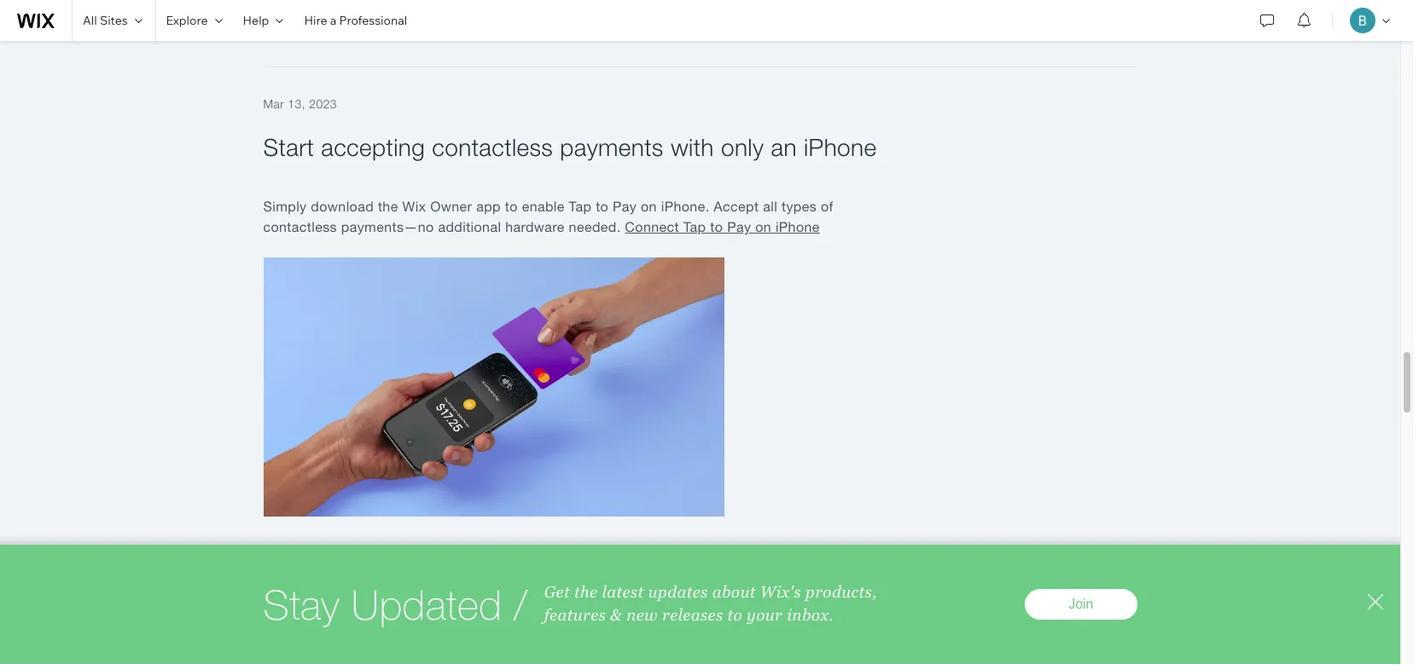 Task type: describe. For each thing, give the bounding box(es) containing it.
all sites
[[83, 13, 128, 28]]

help button
[[233, 0, 294, 41]]

hire a professional
[[304, 13, 407, 28]]

hire
[[304, 13, 327, 28]]

help
[[243, 13, 269, 28]]

explore
[[166, 13, 208, 28]]

hire a professional link
[[294, 0, 418, 41]]

professional
[[339, 13, 407, 28]]



Task type: locate. For each thing, give the bounding box(es) containing it.
a
[[330, 13, 336, 28]]

all
[[83, 13, 97, 28]]

sites
[[100, 13, 128, 28]]



Task type: vqa. For each thing, say whether or not it's contained in the screenshot.
Professional
yes



